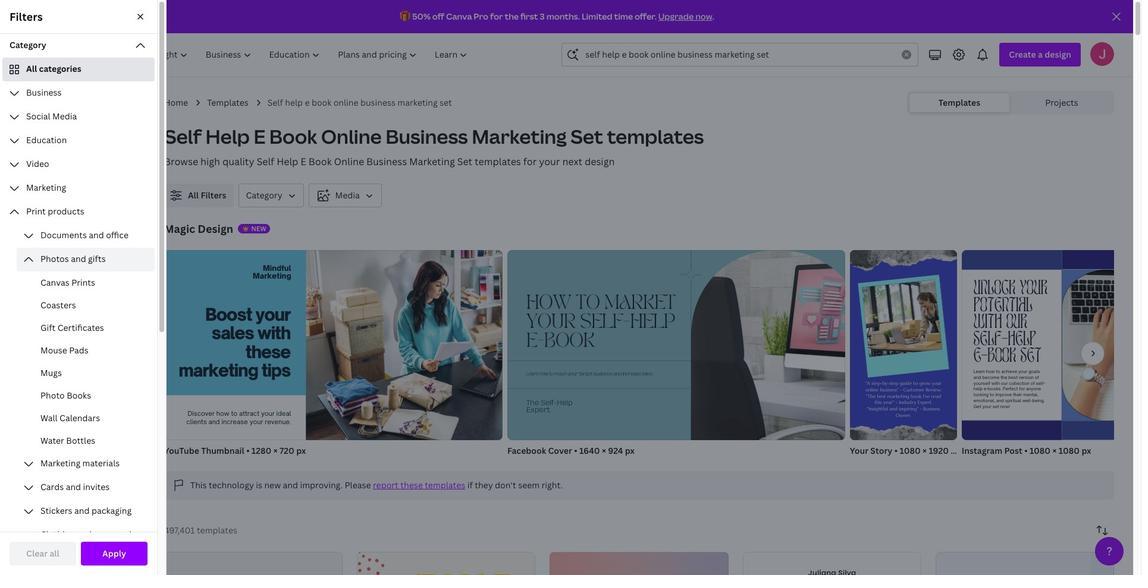 Task type: vqa. For each thing, say whether or not it's contained in the screenshot.
the bottommost Tap
no



Task type: describe. For each thing, give the bounding box(es) containing it.
video button
[[2, 153, 155, 177]]

your inside boost your sales with these marketing tips
[[255, 305, 290, 325]]

all categories
[[26, 63, 81, 74]]

business"
[[880, 387, 899, 393]]

497,401 templates
[[164, 525, 237, 537]]

and right new
[[283, 480, 298, 491]]

upgrade
[[658, 11, 694, 22]]

self-
[[1036, 381, 1045, 386]]

spiritual
[[1005, 398, 1021, 404]]

and down improve
[[996, 398, 1004, 404]]

50%
[[412, 11, 431, 22]]

all templates link
[[17, 190, 148, 213]]

with for marketing
[[257, 323, 290, 344]]

to down books.
[[990, 393, 994, 398]]

media inside dropdown button
[[52, 111, 77, 122]]

our
[[1006, 314, 1027, 334]]

and inside facebook cover • 1640 × 924 px group
[[614, 373, 622, 377]]

black and pink geometric lines self help book cover image
[[550, 553, 729, 576]]

how inside unlock your potential with our self-help e-book set learn how to achieve your goals and become the best version of yourself with our collection of self- help e-books. perfect for anyone looking to improve their mental, emotional, and spiritual well-being. get your set now!
[[986, 369, 995, 375]]

0 horizontal spatial book
[[312, 97, 332, 108]]

documents and office button
[[17, 224, 155, 248]]

photos for photos
[[40, 223, 69, 234]]

new
[[251, 224, 266, 233]]

your left the 'content' at left
[[17, 283, 33, 293]]

help up category button
[[277, 155, 298, 168]]

discover
[[188, 410, 215, 418]]

your inside how to market your self-help e-book
[[526, 314, 576, 332]]

media inside button
[[335, 190, 360, 201]]

1 horizontal spatial e
[[301, 155, 306, 168]]

best inside unlock your potential with our self-help e-book set learn how to achieve your goals and become the best version of yourself with our collection of self- help e-books. perfect for anyone looking to improve their mental, emotional, and spiritual well-being. get your set now!
[[1008, 375, 1018, 380]]

• for instagram post • 1080 × 1080 px
[[1025, 446, 1028, 457]]

1 horizontal spatial -
[[900, 387, 902, 393]]

and inside the "discover how to attract your ideal clients and increase your revenue."
[[209, 418, 220, 426]]

youtube
[[164, 446, 199, 457]]

and inside "a step-by-step guide to grow your online business" - customer review. "the best marketing book i've read this year" - industry expert. "insightful and inspiring" - business owner.
[[889, 406, 898, 412]]

design
[[198, 222, 233, 236]]

clear
[[26, 548, 48, 560]]

our
[[1001, 381, 1008, 386]]

2 horizontal spatial -
[[920, 406, 922, 412]]

and up yourself
[[974, 375, 981, 380]]

1 vertical spatial of
[[1031, 381, 1035, 386]]

• right the free
[[65, 109, 68, 119]]

1 templates from the left
[[207, 97, 248, 108]]

you
[[78, 305, 93, 316]]

magic
[[164, 222, 195, 236]]

by-
[[882, 381, 890, 387]]

help inside the self-help expert.
[[557, 400, 572, 407]]

learn how to reach your target audience and increase sales.
[[526, 373, 653, 377]]

post
[[1005, 446, 1023, 457]]

story
[[871, 446, 893, 457]]

0 vertical spatial of
[[1035, 375, 1039, 380]]

your inside "a step-by-step guide to grow your online business" - customer review. "the best marketing book i've read this year" - industry expert. "insightful and inspiring" - business owner.
[[932, 381, 942, 387]]

your down attract
[[250, 418, 263, 426]]

browse
[[164, 155, 198, 168]]

print
[[26, 206, 46, 217]]

blue minimalist business e-book instagram story image
[[936, 553, 1114, 576]]

collection
[[1009, 381, 1029, 386]]

self- inside unlock your potential with our self-help e-book set learn how to achieve your goals and become the best version of yourself with our collection of self- help e-books. perfect for anyone looking to improve their mental, emotional, and spiritual well-being. get your set now!
[[974, 331, 1008, 351]]

learn inside unlock your potential with our self-help e-book set learn how to achieve your goals and become the best version of yourself with our collection of self- help e-books. perfect for anyone looking to improve their mental, emotional, and spiritual well-being. get your set now!
[[974, 369, 985, 375]]

photo books button
[[31, 385, 155, 408]]

0 horizontal spatial set
[[440, 97, 452, 108]]

revenue.
[[265, 418, 291, 426]]

next
[[562, 155, 582, 168]]

1 vertical spatial book
[[309, 155, 332, 168]]

0 vertical spatial help
[[285, 97, 303, 108]]

expert. inside the self-help expert.
[[526, 407, 551, 414]]

red simple self-help book cover image
[[164, 553, 343, 576]]

audience
[[593, 373, 613, 377]]

emotional,
[[974, 398, 995, 404]]

report
[[373, 480, 399, 491]]

all for all categories
[[26, 63, 37, 74]]

1 vertical spatial set
[[457, 155, 472, 168]]

photo books
[[40, 390, 91, 402]]

help inside how to market your self-help e-book
[[630, 314, 675, 332]]

photos and gifts button
[[17, 248, 155, 272]]

px for youtube thumbnail • 1280 × 720 px
[[296, 446, 306, 457]]

0 horizontal spatial filters
[[10, 10, 43, 24]]

business inside "a step-by-step guide to grow your online business" - customer review. "the best marketing book i've read this year" - industry expert. "insightful and inspiring" - business owner.
[[923, 406, 940, 412]]

mouse pads button
[[31, 340, 155, 362]]

business down business
[[386, 124, 468, 149]]

clothing
[[40, 529, 74, 541]]

read
[[931, 394, 941, 400]]

"a step-by-step guide to grow your online business" - customer review. "the best marketing book i've read this year" - industry expert. "insightful and inspiring" - business owner.
[[865, 381, 942, 419]]

your down emotional,
[[982, 404, 991, 410]]

and left office
[[89, 230, 104, 241]]

creators
[[42, 305, 76, 316]]

business up media button
[[366, 155, 407, 168]]

your inside self help e book online business marketing set templates browse high quality self help e book online business marketing set templates for your next design
[[539, 155, 560, 168]]

grow
[[919, 381, 931, 387]]

3 1080 from the left
[[1059, 446, 1080, 457]]

e- inside how to market your self-help e-book
[[526, 333, 544, 351]]

mugs button
[[31, 362, 155, 385]]

px for facebook cover • 1640 × 924 px
[[625, 446, 635, 457]]

become
[[982, 375, 999, 380]]

self for help
[[268, 97, 283, 108]]

business button
[[2, 82, 155, 105]]

category button
[[2, 34, 155, 58]]

0 vertical spatial online
[[321, 124, 382, 149]]

goals
[[1029, 369, 1040, 375]]

improving.
[[300, 480, 343, 491]]

px for your story • 1080 × 1920 px
[[951, 446, 960, 457]]

gift
[[40, 322, 56, 334]]

packaging
[[92, 506, 132, 517]]

back
[[38, 168, 57, 179]]

invites
[[83, 482, 110, 493]]

0 vertical spatial e
[[254, 124, 265, 149]]

instagram post • 1080 × 1080 px
[[962, 446, 1091, 457]]

new
[[264, 480, 281, 491]]

all for all templates
[[40, 196, 51, 207]]

stickers and packaging
[[40, 506, 132, 517]]

• for your story • 1080 × 1920 px
[[895, 446, 898, 457]]

all
[[50, 548, 59, 560]]

facebook cover • 1640 × 924 px group
[[507, 250, 864, 457]]

1
[[79, 109, 83, 119]]

upgrade now button
[[658, 11, 713, 22]]

• for youtube thumbnail • 1280 × 720 px
[[246, 446, 250, 457]]

and left gifts
[[71, 253, 86, 265]]

marketing inside boost your sales with these marketing tips
[[179, 360, 258, 381]]

please
[[345, 480, 371, 491]]

sales
[[212, 323, 254, 344]]

wall
[[40, 413, 58, 424]]

back to home
[[38, 168, 94, 179]]

clear all button
[[10, 543, 76, 566]]

cards
[[40, 482, 64, 493]]

your story • 1080 × 1920 px
[[850, 446, 960, 457]]

step-
[[872, 381, 882, 387]]

1 horizontal spatial marketing
[[398, 97, 438, 108]]

how for ideal
[[216, 410, 229, 418]]

0 vertical spatial pro
[[474, 11, 488, 22]]

is
[[256, 480, 262, 491]]

mouse pads
[[40, 345, 89, 356]]

and up team
[[76, 529, 92, 541]]

cards and invites button
[[17, 477, 155, 500]]

accessories
[[94, 529, 140, 541]]

anyone
[[1026, 387, 1041, 392]]

all for all filters
[[188, 190, 199, 201]]

book inside unlock your potential with our self-help e-book set learn how to achieve your goals and become the best version of yourself with our collection of self- help e-books. perfect for anyone looking to improve their mental, emotional, and spiritual well-being. get your set now!
[[988, 348, 1016, 368]]

set inside unlock your potential with our self-help e-book set learn how to achieve your goals and become the best version of yourself with our collection of self- help e-books. perfect for anyone looking to improve their mental, emotional, and spiritual well-being. get your set now!
[[1021, 348, 1042, 368]]

calendars
[[60, 413, 100, 424]]

get canva pro button
[[10, 130, 155, 152]]

categories
[[39, 63, 81, 74]]

instagram post • 1080 × 1080 px group
[[962, 250, 1142, 457]]

e
[[305, 97, 310, 108]]

boost
[[205, 305, 252, 325]]

increase for target
[[622, 373, 641, 377]]

ideal
[[276, 410, 291, 418]]

1080 for story
[[900, 446, 921, 457]]

category inside button
[[246, 190, 282, 201]]

education
[[26, 134, 67, 146]]

top level navigation element
[[105, 43, 478, 67]]

to right back in the top of the page
[[59, 168, 68, 179]]

materials
[[82, 458, 120, 469]]

the self-help expert.
[[526, 400, 572, 414]]

1 vertical spatial online
[[334, 155, 364, 168]]

set inside unlock your potential with our self-help e-book set learn how to achieve your goals and become the best version of yourself with our collection of self- help e-books. perfect for anyone looking to improve their mental, emotional, and spiritual well-being. get your set now!
[[993, 404, 999, 410]]

version
[[1019, 375, 1034, 380]]

step
[[890, 381, 898, 387]]



Task type: locate. For each thing, give the bounding box(es) containing it.
cover
[[548, 446, 572, 457]]

marketing down the business"
[[887, 394, 909, 400]]

self
[[268, 97, 283, 108], [164, 124, 202, 149], [257, 155, 274, 168]]

starred link
[[10, 356, 155, 380]]

pro inside button
[[99, 135, 113, 146]]

these inside boost your sales with these marketing tips
[[245, 342, 290, 362]]

products
[[48, 206, 84, 217]]

online down self help e book online business marketing set
[[321, 124, 382, 149]]

these
[[245, 342, 290, 362], [401, 480, 423, 491]]

filters up the all categories
[[10, 10, 43, 24]]

2 templates from the left
[[939, 97, 981, 108]]

best up this
[[877, 394, 886, 400]]

1 horizontal spatial filters
[[201, 190, 226, 201]]

0 vertical spatial home
[[164, 97, 188, 108]]

your up revenue.
[[261, 410, 275, 418]]

0 horizontal spatial get
[[56, 135, 70, 146]]

owner.
[[896, 413, 911, 419]]

customer
[[903, 387, 924, 393]]

1 horizontal spatial pro
[[474, 11, 488, 22]]

bottles
[[66, 435, 95, 447]]

with up books.
[[992, 381, 1000, 386]]

home inside "back to home" link
[[70, 168, 94, 179]]

youtube thumbnail • 1280 × 720 px group
[[164, 250, 503, 457]]

1 vertical spatial online
[[865, 387, 879, 393]]

potential
[[974, 297, 1033, 317]]

with for self-
[[974, 314, 1002, 334]]

for left first
[[490, 11, 503, 22]]

of up the anyone
[[1031, 381, 1035, 386]]

this
[[190, 480, 207, 491]]

and down year"
[[889, 406, 898, 412]]

0 horizontal spatial help
[[285, 97, 303, 108]]

1 horizontal spatial self-
[[580, 314, 630, 332]]

0 vertical spatial -
[[900, 387, 902, 393]]

your left 'next'
[[539, 155, 560, 168]]

learn
[[974, 369, 985, 375], [526, 373, 539, 377]]

category up the all categories
[[10, 39, 46, 51]]

1 photos from the top
[[40, 223, 69, 234]]

unlock your potential with our self-help e-book set learn how to achieve your goals and become the best version of yourself with our collection of self- help e-books. perfect for anyone looking to improve their mental, emotional, and spiritual well-being. get your set now!
[[974, 280, 1048, 410]]

learn up yourself
[[974, 369, 985, 375]]

your left story
[[850, 446, 869, 457]]

online
[[321, 124, 382, 149], [334, 155, 364, 168]]

0 vertical spatial for
[[490, 11, 503, 22]]

increase
[[622, 373, 641, 377], [222, 418, 248, 426]]

1 × from the left
[[273, 446, 278, 457]]

• right post
[[1025, 446, 1028, 457]]

• left 1640
[[574, 446, 577, 457]]

self- inside the self-help expert.
[[541, 400, 557, 407]]

e up quality
[[254, 124, 265, 149]]

• right story
[[895, 446, 898, 457]]

2 px from the left
[[625, 446, 635, 457]]

back to home link
[[10, 162, 155, 186]]

e up category button
[[301, 155, 306, 168]]

1 vertical spatial book
[[544, 333, 595, 351]]

online
[[334, 97, 358, 108], [865, 387, 879, 393]]

2 vertical spatial for
[[1019, 387, 1025, 392]]

print products button
[[2, 200, 155, 224]]

• for facebook cover • 1640 × 924 px
[[574, 446, 577, 457]]

get down the social media
[[56, 135, 70, 146]]

2 photos from the top
[[40, 253, 69, 265]]

2 1080 from the left
[[1030, 446, 1051, 457]]

0 horizontal spatial home
[[70, 168, 94, 179]]

how up the become
[[986, 369, 995, 375]]

report these templates link
[[373, 480, 465, 491]]

these right report
[[401, 480, 423, 491]]

mental,
[[1023, 393, 1038, 398]]

business inside dropdown button
[[26, 87, 62, 98]]

design
[[585, 155, 615, 168]]

expert. inside "a step-by-step guide to grow your online business" - customer review. "the best marketing book i've read this year" - industry expert. "insightful and inspiring" - business owner.
[[918, 400, 933, 406]]

book up media button
[[309, 155, 332, 168]]

video
[[26, 158, 49, 170]]

your inside group
[[850, 446, 869, 457]]

online up media button
[[334, 155, 364, 168]]

starred
[[42, 362, 72, 373]]

0 vertical spatial media
[[52, 111, 77, 122]]

yellow minimalist self-help book cover image
[[743, 553, 921, 576]]

yourself
[[974, 381, 990, 386]]

coasters
[[40, 300, 76, 311]]

market
[[604, 295, 675, 313]]

0 vertical spatial set
[[571, 124, 603, 149]]

1 vertical spatial pro
[[99, 135, 113, 146]]

self left 'e'
[[268, 97, 283, 108]]

1 vertical spatial marketing
[[179, 360, 258, 381]]

marketing inside dropdown button
[[26, 182, 66, 193]]

templates
[[207, 97, 248, 108], [939, 97, 981, 108]]

clothing and accessories button
[[17, 524, 155, 548]]

they
[[475, 480, 493, 491]]

this technology is new and improving. please report these templates if they don't seem right.
[[190, 480, 563, 491]]

marketing right business
[[398, 97, 438, 108]]

to inside how to market your self-help e-book
[[576, 295, 600, 313]]

for inside unlock your potential with our self-help e-book set learn how to achieve your goals and become the best version of yourself with our collection of self- help e-books. perfect for anyone looking to improve their mental, emotional, and spiritual well-being. get your set now!
[[1019, 387, 1025, 392]]

0 horizontal spatial canva
[[72, 135, 97, 146]]

to left reach
[[549, 373, 554, 377]]

× for 924
[[602, 446, 606, 457]]

icons link
[[17, 245, 148, 268]]

0 horizontal spatial self-
[[541, 400, 557, 407]]

help down reach
[[557, 400, 572, 407]]

to up the become
[[996, 369, 1000, 375]]

0 vertical spatial get
[[56, 135, 70, 146]]

px inside group
[[951, 446, 960, 457]]

0 vertical spatial increase
[[622, 373, 641, 377]]

books
[[67, 390, 91, 402]]

how right discover
[[216, 410, 229, 418]]

office
[[106, 230, 129, 241]]

get down emotional,
[[974, 404, 981, 410]]

2 vertical spatial book
[[911, 394, 922, 400]]

1 horizontal spatial for
[[523, 155, 537, 168]]

1 vertical spatial increase
[[222, 418, 248, 426]]

icons
[[40, 250, 62, 262]]

guide
[[900, 381, 912, 387]]

help inside unlock your potential with our self-help e-book set learn how to achieve your goals and become the best version of yourself with our collection of self- help e-books. perfect for anyone looking to improve their mental, emotional, and spiritual well-being. get your set now!
[[1008, 331, 1036, 351]]

all filters button
[[164, 184, 234, 208]]

× inside group
[[923, 446, 927, 457]]

2 × from the left
[[602, 446, 606, 457]]

how inside the "discover how to attract your ideal clients and increase your revenue."
[[216, 410, 229, 418]]

0 horizontal spatial set
[[457, 155, 472, 168]]

"insightful
[[867, 406, 888, 412]]

× for 1080
[[1053, 446, 1057, 457]]

templates
[[607, 124, 704, 149], [475, 155, 521, 168], [53, 196, 93, 207], [425, 480, 465, 491], [197, 525, 237, 537]]

for down collection
[[1019, 387, 1025, 392]]

1 horizontal spatial home
[[164, 97, 188, 108]]

increase inside the "discover how to attract your ideal clients and increase your revenue."
[[222, 418, 248, 426]]

help up goals
[[1008, 331, 1036, 351]]

marketing down 'sales'
[[179, 360, 258, 381]]

business down read
[[923, 406, 940, 412]]

social
[[26, 111, 50, 122]]

self- down potential
[[974, 331, 1008, 351]]

water bottles button
[[31, 430, 155, 453]]

1 horizontal spatial expert.
[[918, 400, 933, 406]]

2 horizontal spatial set
[[1021, 348, 1042, 368]]

thumbnail
[[201, 446, 244, 457]]

2 horizontal spatial self-
[[974, 331, 1008, 351]]

pro
[[474, 11, 488, 22], [99, 135, 113, 146]]

photos inside the photos and gifts dropdown button
[[40, 253, 69, 265]]

3 × from the left
[[923, 446, 927, 457]]

filters inside the all filters button
[[201, 190, 226, 201]]

pro down social media dropdown button
[[99, 135, 113, 146]]

e
[[254, 124, 265, 149], [301, 155, 306, 168]]

marketing
[[398, 97, 438, 108], [179, 360, 258, 381], [887, 394, 909, 400]]

0 horizontal spatial templates
[[207, 97, 248, 108]]

to inside the "discover how to attract your ideal clients and increase your revenue."
[[231, 410, 237, 418]]

online up "the
[[865, 387, 879, 393]]

colourful self help development book cover image
[[357, 553, 536, 576]]

with up tips
[[257, 323, 290, 344]]

marketing inside youtube thumbnail • 1280 × 720 px group
[[253, 271, 291, 281]]

to right how
[[576, 295, 600, 313]]

wall calendars button
[[31, 408, 155, 430]]

create a team button
[[10, 542, 155, 566]]

discover how to attract your ideal clients and increase your revenue.
[[186, 410, 291, 426]]

expert.
[[918, 400, 933, 406], [526, 407, 551, 414]]

canva down social media dropdown button
[[72, 135, 97, 146]]

1 vertical spatial help
[[974, 387, 983, 392]]

help left 'e'
[[285, 97, 303, 108]]

increase left sales.
[[622, 373, 641, 377]]

1 horizontal spatial best
[[1008, 375, 1018, 380]]

1 vertical spatial for
[[523, 155, 537, 168]]

e- up the become
[[974, 348, 988, 368]]

1 horizontal spatial the
[[1001, 375, 1007, 380]]

1 horizontal spatial canva
[[446, 11, 472, 22]]

canva inside button
[[72, 135, 97, 146]]

self for help
[[164, 124, 202, 149]]

the inside unlock your potential with our self-help e-book set learn how to achieve your goals and become the best version of yourself with our collection of self- help e-books. perfect for anyone looking to improve their mental, emotional, and spiritual well-being. get your set now!
[[1001, 375, 1007, 380]]

expert. down the at the left of the page
[[526, 407, 551, 414]]

tips
[[261, 360, 290, 381]]

None search field
[[562, 43, 919, 67]]

these down boost
[[245, 342, 290, 362]]

increase inside facebook cover • 1640 × 924 px group
[[622, 373, 641, 377]]

category inside dropdown button
[[10, 39, 46, 51]]

•
[[65, 109, 68, 119], [246, 446, 250, 457], [574, 446, 577, 457], [895, 446, 898, 457], [1025, 446, 1028, 457]]

self-
[[580, 314, 630, 332], [974, 331, 1008, 351], [541, 400, 557, 407]]

2 horizontal spatial for
[[1019, 387, 1025, 392]]

help up quality
[[205, 124, 250, 149]]

0 vertical spatial canva
[[446, 11, 472, 22]]

1 horizontal spatial book
[[544, 333, 595, 351]]

book down 'e'
[[269, 124, 317, 149]]

book inside "a step-by-step guide to grow your online business" - customer review. "the best marketing book i've read this year" - industry expert. "insightful and inspiring" - business owner.
[[911, 394, 922, 400]]

canva right off
[[446, 11, 472, 22]]

seem
[[518, 480, 540, 491]]

× left 720
[[273, 446, 278, 457]]

1 horizontal spatial templates
[[939, 97, 981, 108]]

e- inside unlock your potential with our self-help e-book set learn how to achieve your goals and become the best version of yourself with our collection of self- help e-books. perfect for anyone looking to improve their mental, emotional, and spiritual well-being. get your set now!
[[974, 348, 988, 368]]

home left templates link
[[164, 97, 188, 108]]

best inside "a step-by-step guide to grow your online business" - customer review. "the best marketing book i've read this year" - industry expert. "insightful and inspiring" - business owner.
[[877, 394, 886, 400]]

youtube thumbnail • 1280 × 720 px
[[164, 446, 306, 457]]

2 vertical spatial book
[[988, 348, 1016, 368]]

0 horizontal spatial the
[[505, 11, 519, 22]]

magic design
[[164, 222, 233, 236]]

best down achieve
[[1008, 375, 1018, 380]]

• left 1280
[[246, 446, 250, 457]]

of down goals
[[1035, 375, 1039, 380]]

0 horizontal spatial all
[[26, 63, 37, 74]]

marketing inside "dropdown button"
[[40, 458, 80, 469]]

team
[[73, 548, 94, 559]]

× left 924
[[602, 446, 606, 457]]

self right quality
[[257, 155, 274, 168]]

with inside boost your sales with these marketing tips
[[257, 323, 290, 344]]

1 vertical spatial best
[[877, 394, 886, 400]]

business up the free
[[26, 87, 62, 98]]

pro right off
[[474, 11, 488, 22]]

your inside facebook cover • 1640 × 924 px group
[[568, 373, 578, 377]]

your inside unlock your potential with our self-help e-book set learn how to achieve your goals and become the best version of yourself with our collection of self- help e-books. perfect for anyone looking to improve their mental, emotional, and spiritual well-being. get your set now!
[[1020, 280, 1048, 300]]

quality
[[222, 155, 254, 168]]

get inside unlock your potential with our self-help e-book set learn how to achieve your goals and become the best version of yourself with our collection of self- help e-books. perfect for anyone looking to improve their mental, emotional, and spiritual well-being. get your set now!
[[974, 404, 981, 410]]

book up reach
[[544, 333, 595, 351]]

get inside get canva pro button
[[56, 135, 70, 146]]

mugs
[[40, 368, 62, 379]]

and down discover
[[209, 418, 220, 426]]

self help e book online business marketing set templates browse high quality self help e book online business marketing set templates for your next design
[[164, 124, 704, 168]]

2 vertical spatial -
[[920, 406, 922, 412]]

stickers and packaging button
[[17, 500, 155, 524]]

photos for photos and gifts
[[40, 253, 69, 265]]

0 vertical spatial self
[[268, 97, 283, 108]]

0 vertical spatial these
[[245, 342, 290, 362]]

"the
[[866, 394, 876, 400]]

and inside "dropdown button"
[[74, 506, 90, 517]]

your down how
[[526, 314, 576, 332]]

× right post
[[1053, 446, 1057, 457]]

gift certificates
[[40, 322, 104, 334]]

book inside how to market your self-help e-book
[[544, 333, 595, 351]]

how for target
[[539, 373, 548, 377]]

1 horizontal spatial category
[[246, 190, 282, 201]]

wall calendars
[[40, 413, 100, 424]]

your up our
[[1020, 280, 1048, 300]]

1 horizontal spatial online
[[865, 387, 879, 393]]

2 vertical spatial self
[[257, 155, 274, 168]]

the up our at the right bottom
[[1001, 375, 1007, 380]]

1 vertical spatial canva
[[72, 135, 97, 146]]

filters up design at top
[[201, 190, 226, 201]]

2 vertical spatial set
[[1021, 348, 1042, 368]]

0 vertical spatial book
[[312, 97, 332, 108]]

your content
[[17, 283, 63, 293]]

clothing and accessories
[[40, 529, 140, 541]]

0 horizontal spatial best
[[877, 394, 886, 400]]

0 horizontal spatial for
[[490, 11, 503, 22]]

to up customer
[[913, 381, 918, 387]]

- right inspiring"
[[920, 406, 922, 412]]

category up new
[[246, 190, 282, 201]]

self- right the at the left of the page
[[541, 400, 557, 407]]

self up browse in the top left of the page
[[164, 124, 202, 149]]

1 horizontal spatial media
[[335, 190, 360, 201]]

1 horizontal spatial how
[[539, 373, 548, 377]]

online inside "a step-by-step guide to grow your online business" - customer review. "the best marketing book i've read this year" - industry expert. "insightful and inspiring" - business owner.
[[865, 387, 879, 393]]

your up version
[[1018, 369, 1027, 375]]

1080 for post
[[1030, 446, 1051, 457]]

1080 inside group
[[900, 446, 921, 457]]

your down mindful marketing
[[255, 305, 290, 325]]

this
[[875, 400, 882, 406]]

increase for ideal
[[222, 418, 248, 426]]

0 vertical spatial photos
[[40, 223, 69, 234]]

all down back in the top of the page
[[40, 196, 51, 207]]

0 horizontal spatial increase
[[222, 418, 248, 426]]

× for 720
[[273, 446, 278, 457]]

1 vertical spatial -
[[896, 400, 898, 406]]

all up magic design
[[188, 190, 199, 201]]

how
[[526, 295, 571, 313]]

gifts
[[88, 253, 106, 265]]

0 vertical spatial set
[[440, 97, 452, 108]]

learn left reach
[[526, 373, 539, 377]]

🎁
[[400, 11, 411, 22]]

the left first
[[505, 11, 519, 22]]

- right year"
[[896, 400, 898, 406]]

0 horizontal spatial media
[[52, 111, 77, 122]]

1 horizontal spatial all
[[40, 196, 51, 207]]

0 horizontal spatial these
[[245, 342, 290, 362]]

with left our
[[974, 314, 1002, 334]]

0 horizontal spatial 1080
[[900, 446, 921, 457]]

0 vertical spatial the
[[505, 11, 519, 22]]

canva
[[446, 11, 472, 22], [72, 135, 97, 146]]

follow
[[95, 305, 121, 316]]

0 vertical spatial marketing
[[398, 97, 438, 108]]

0 horizontal spatial e-
[[526, 333, 544, 351]]

pads
[[69, 345, 89, 356]]

1 horizontal spatial set
[[993, 404, 999, 410]]

- down 'guide'
[[900, 387, 902, 393]]

photos inside photos link
[[40, 223, 69, 234]]

now
[[696, 11, 713, 22]]

3 px from the left
[[951, 446, 960, 457]]

book right 'e'
[[312, 97, 332, 108]]

0 horizontal spatial learn
[[526, 373, 539, 377]]

filters
[[10, 10, 43, 24], [201, 190, 226, 201]]

expert. down i've
[[918, 400, 933, 406]]

how inside facebook cover • 1640 × 924 px group
[[539, 373, 548, 377]]

1 vertical spatial category
[[246, 190, 282, 201]]

don't
[[495, 480, 516, 491]]

0 vertical spatial online
[[334, 97, 358, 108]]

2 horizontal spatial marketing
[[887, 394, 909, 400]]

1 horizontal spatial increase
[[622, 373, 641, 377]]

all left categories
[[26, 63, 37, 74]]

increase down attract
[[222, 418, 248, 426]]

documents
[[40, 230, 87, 241]]

0 horizontal spatial category
[[10, 39, 46, 51]]

1 vertical spatial these
[[401, 480, 423, 491]]

photos and gifts
[[40, 253, 106, 265]]

2 horizontal spatial 1080
[[1059, 446, 1080, 457]]

1 vertical spatial filters
[[201, 190, 226, 201]]

photos down print products
[[40, 223, 69, 234]]

1 vertical spatial e
[[301, 155, 306, 168]]

1 px from the left
[[296, 446, 306, 457]]

px for instagram post • 1080 × 1080 px
[[1082, 446, 1091, 457]]

1 1080 from the left
[[900, 446, 921, 457]]

how left reach
[[539, 373, 548, 377]]

924
[[608, 446, 623, 457]]

1280
[[252, 446, 271, 457]]

1 horizontal spatial set
[[571, 124, 603, 149]]

your story • 1080 × 1920 px group
[[839, 242, 972, 457]]

4 × from the left
[[1053, 446, 1057, 457]]

1 vertical spatial expert.
[[526, 407, 551, 414]]

marketing inside "a step-by-step guide to grow your online business" - customer review. "the best marketing book i've read this year" - industry expert. "insightful and inspiring" - business owner.
[[887, 394, 909, 400]]

months.
[[546, 11, 580, 22]]

1 horizontal spatial e-
[[974, 348, 988, 368]]

× for 1920
[[923, 446, 927, 457]]

online left business
[[334, 97, 358, 108]]

0 horizontal spatial online
[[334, 97, 358, 108]]

with
[[974, 314, 1002, 334], [257, 323, 290, 344], [992, 381, 1000, 386]]

0 horizontal spatial -
[[896, 400, 898, 406]]

1 vertical spatial photos
[[40, 253, 69, 265]]

and right the audience
[[614, 373, 622, 377]]

and right cards
[[66, 482, 81, 493]]

0 horizontal spatial marketing
[[179, 360, 258, 381]]

help inside unlock your potential with our self-help e-book set learn how to achieve your goals and become the best version of yourself with our collection of self- help e-books. perfect for anyone looking to improve their mental, emotional, and spiritual well-being. get your set now!
[[974, 387, 983, 392]]

e- down how
[[526, 333, 544, 351]]

help up looking
[[974, 387, 983, 392]]

1 horizontal spatial these
[[401, 480, 423, 491]]

0 vertical spatial best
[[1008, 375, 1018, 380]]

• inside group
[[895, 446, 898, 457]]

for inside self help e book online business marketing set templates browse high quality self help e book online business marketing set templates for your next design
[[523, 155, 537, 168]]

self help e book online business marketing set
[[268, 97, 452, 108]]

0 vertical spatial book
[[269, 124, 317, 149]]

learn inside facebook cover • 1640 × 924 px group
[[526, 373, 539, 377]]

4 px from the left
[[1082, 446, 1091, 457]]

to inside "a step-by-step guide to grow your online business" - customer review. "the best marketing book i've read this year" - industry expert. "insightful and inspiring" - business owner.
[[913, 381, 918, 387]]

self- inside how to market your self-help e-book
[[580, 314, 630, 332]]

your up review.
[[932, 381, 942, 387]]

0 horizontal spatial pro
[[99, 135, 113, 146]]



